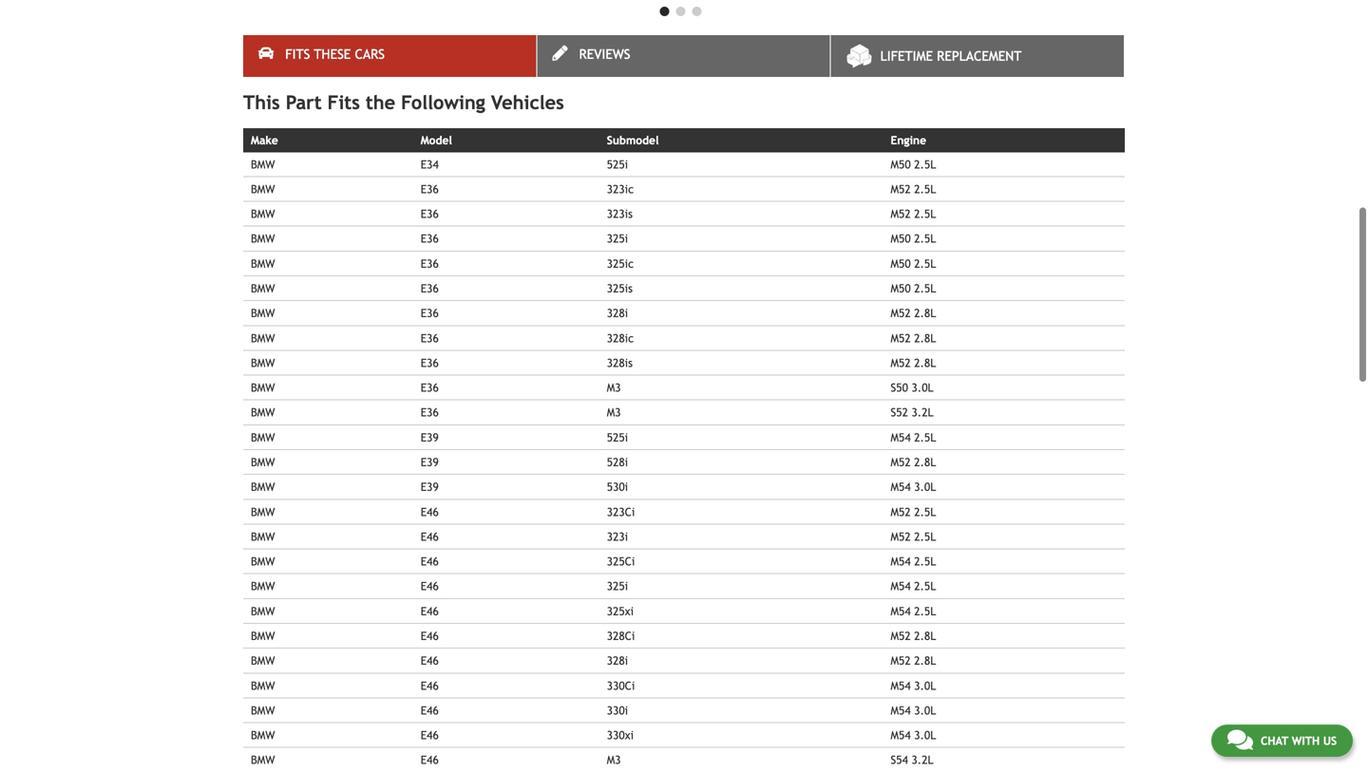 Task type: vqa. For each thing, say whether or not it's contained in the screenshot.


Task type: describe. For each thing, give the bounding box(es) containing it.
1 e36 from the top
[[421, 182, 439, 196]]

reviews
[[579, 47, 630, 62]]

330i
[[607, 704, 628, 717]]

m54 3.0l for 530i
[[891, 480, 936, 494]]

comments image
[[1228, 729, 1253, 752]]

10 2.5l from the top
[[914, 555, 936, 568]]

m50 for 325ic
[[891, 257, 911, 270]]

1 m52 from the top
[[891, 182, 911, 196]]

325i for e36
[[607, 232, 628, 245]]

19 bmw from the top
[[251, 605, 275, 618]]

these
[[314, 47, 351, 62]]

25 bmw from the top
[[251, 754, 275, 767]]

3.0l for 330ci
[[914, 679, 936, 692]]

24 bmw from the top
[[251, 729, 275, 742]]

10 e36 from the top
[[421, 406, 439, 419]]

e46 for 325ci
[[421, 555, 439, 568]]

18 bmw from the top
[[251, 580, 275, 593]]

e46 for 323i
[[421, 530, 439, 543]]

e46 for 330xi
[[421, 729, 439, 742]]

m54 3.0l for 330ci
[[891, 679, 936, 692]]

us
[[1323, 734, 1337, 748]]

4 m52 from the top
[[891, 331, 911, 345]]

6 e36 from the top
[[421, 307, 439, 320]]

6 bmw from the top
[[251, 282, 275, 295]]

8 bmw from the top
[[251, 331, 275, 345]]

chat
[[1261, 734, 1289, 748]]

3 m52 2.8l from the top
[[891, 356, 936, 370]]

12 2.5l from the top
[[914, 605, 936, 618]]

m3 for s52 3.2l
[[607, 406, 621, 419]]

e46 for 330ci
[[421, 679, 439, 692]]

325i for e46
[[607, 580, 628, 593]]

submodel
[[607, 134, 659, 147]]

5 m52 2.8l from the top
[[891, 629, 936, 643]]

10 m52 from the top
[[891, 654, 911, 668]]

1 horizontal spatial fits
[[327, 91, 360, 114]]

3 e36 from the top
[[421, 232, 439, 245]]

330ci
[[607, 679, 635, 692]]

9 bmw from the top
[[251, 356, 275, 370]]

525i for e34
[[607, 158, 628, 171]]

328ic
[[607, 331, 634, 345]]

16 bmw from the top
[[251, 530, 275, 543]]

12 bmw from the top
[[251, 431, 275, 444]]

m50 for 325is
[[891, 282, 911, 295]]

9 m52 from the top
[[891, 629, 911, 643]]

2 m52 from the top
[[891, 207, 911, 221]]

fits inside fits these cars link
[[285, 47, 310, 62]]

323i
[[607, 530, 628, 543]]

e46 for 325i
[[421, 580, 439, 593]]

9 2.5l from the top
[[914, 530, 936, 543]]

make
[[251, 134, 278, 147]]

m54 for 330ci
[[891, 679, 911, 692]]

m54 for 525i
[[891, 431, 911, 444]]

3 bmw from the top
[[251, 207, 275, 221]]

model
[[421, 134, 452, 147]]

m54 for 330xi
[[891, 729, 911, 742]]

chat with us link
[[1211, 725, 1353, 757]]

s54 3.2l
[[891, 754, 934, 767]]

e46 for 325xi
[[421, 605, 439, 618]]

11 2.5l from the top
[[914, 580, 936, 593]]

m54 2.5l for 325ci
[[891, 555, 936, 568]]

engine
[[891, 134, 926, 147]]

s52
[[891, 406, 908, 419]]

22 bmw from the top
[[251, 679, 275, 692]]

m52 2.5l for 323ci
[[891, 505, 936, 519]]

13 bmw from the top
[[251, 456, 275, 469]]

m50 for 325i
[[891, 232, 911, 245]]

s50 3.0l
[[891, 381, 934, 394]]

e34
[[421, 158, 439, 171]]

328ci
[[607, 629, 635, 643]]

lifetime replacement link
[[831, 35, 1124, 77]]

m50 for 525i
[[891, 158, 911, 171]]

m50 2.5l for 325i
[[891, 232, 936, 245]]

3 2.8l from the top
[[914, 356, 936, 370]]

325is
[[607, 282, 633, 295]]

this
[[243, 91, 280, 114]]

3 m52 from the top
[[891, 307, 911, 320]]

5 e36 from the top
[[421, 282, 439, 295]]

vehicles
[[491, 91, 564, 114]]

328i for e46
[[607, 654, 628, 668]]

the
[[366, 91, 395, 114]]

325xi
[[607, 605, 634, 618]]

m3 for s54 3.2l
[[607, 754, 621, 767]]

7 e36 from the top
[[421, 331, 439, 345]]

4 m52 2.8l from the top
[[891, 456, 936, 469]]

m54 2.5l for 325i
[[891, 580, 936, 593]]

with
[[1292, 734, 1320, 748]]

528i
[[607, 456, 628, 469]]

reviews link
[[537, 35, 830, 77]]

m54 for 530i
[[891, 480, 911, 494]]

1 2.5l from the top
[[914, 158, 936, 171]]

3.2l for s52 3.2l
[[912, 406, 934, 419]]

4 bmw from the top
[[251, 232, 275, 245]]

e46 for 330i
[[421, 704, 439, 717]]

m50 2.5l for 525i
[[891, 158, 936, 171]]

23 bmw from the top
[[251, 704, 275, 717]]

9 e36 from the top
[[421, 381, 439, 394]]

s54
[[891, 754, 908, 767]]

2 bmw from the top
[[251, 182, 275, 196]]

323ic
[[607, 182, 634, 196]]

cars
[[355, 47, 385, 62]]

7 m52 from the top
[[891, 505, 911, 519]]

7 2.5l from the top
[[914, 431, 936, 444]]



Task type: locate. For each thing, give the bounding box(es) containing it.
fits these cars
[[285, 47, 385, 62]]

328i for e36
[[607, 307, 628, 320]]

s52 3.2l
[[891, 406, 934, 419]]

m52 2.5l for 323is
[[891, 207, 936, 221]]

2 vertical spatial m3
[[607, 754, 621, 767]]

1 m54 from the top
[[891, 431, 911, 444]]

3 e39 from the top
[[421, 480, 439, 494]]

330xi
[[607, 729, 634, 742]]

5 m52 from the top
[[891, 356, 911, 370]]

325i up '325xi'
[[607, 580, 628, 593]]

6 e46 from the top
[[421, 629, 439, 643]]

0 vertical spatial m3
[[607, 381, 621, 394]]

m54 for 325xi
[[891, 605, 911, 618]]

15 bmw from the top
[[251, 505, 275, 519]]

e39 for 530i
[[421, 480, 439, 494]]

525i up 528i at the bottom
[[607, 431, 628, 444]]

6 2.5l from the top
[[914, 282, 936, 295]]

21 bmw from the top
[[251, 654, 275, 668]]

325ci
[[607, 555, 635, 568]]

part
[[286, 91, 322, 114]]

3 2.5l from the top
[[914, 207, 936, 221]]

m52
[[891, 182, 911, 196], [891, 207, 911, 221], [891, 307, 911, 320], [891, 331, 911, 345], [891, 356, 911, 370], [891, 456, 911, 469], [891, 505, 911, 519], [891, 530, 911, 543], [891, 629, 911, 643], [891, 654, 911, 668]]

m54 3.0l
[[891, 480, 936, 494], [891, 679, 936, 692], [891, 704, 936, 717], [891, 729, 936, 742]]

e46 for 328i
[[421, 654, 439, 668]]

4 m54 from the top
[[891, 580, 911, 593]]

2 m50 2.5l from the top
[[891, 232, 936, 245]]

1 m50 from the top
[[891, 158, 911, 171]]

3 m52 2.5l from the top
[[891, 505, 936, 519]]

2 328i from the top
[[607, 654, 628, 668]]

525i for e39
[[607, 431, 628, 444]]

following
[[401, 91, 485, 114]]

6 m52 from the top
[[891, 456, 911, 469]]

11 bmw from the top
[[251, 406, 275, 419]]

0 vertical spatial fits
[[285, 47, 310, 62]]

325i down 323is on the top left of the page
[[607, 232, 628, 245]]

1 vertical spatial 328i
[[607, 654, 628, 668]]

4 m54 2.5l from the top
[[891, 605, 936, 618]]

m54 for 325ci
[[891, 555, 911, 568]]

2 e39 from the top
[[421, 456, 439, 469]]

325ic
[[607, 257, 634, 270]]

4 e36 from the top
[[421, 257, 439, 270]]

3.2l right s52
[[912, 406, 934, 419]]

328i up 330ci
[[607, 654, 628, 668]]

0 horizontal spatial fits
[[285, 47, 310, 62]]

this part fits the following vehicles
[[243, 91, 564, 114]]

4 m50 2.5l from the top
[[891, 282, 936, 295]]

fits left "the"
[[327, 91, 360, 114]]

1 vertical spatial 525i
[[607, 431, 628, 444]]

4 e46 from the top
[[421, 580, 439, 593]]

fits these cars link
[[243, 35, 536, 77]]

1 m3 from the top
[[607, 381, 621, 394]]

14 bmw from the top
[[251, 480, 275, 494]]

325i
[[607, 232, 628, 245], [607, 580, 628, 593]]

2 vertical spatial e39
[[421, 480, 439, 494]]

m54 for 330i
[[891, 704, 911, 717]]

7 m54 from the top
[[891, 704, 911, 717]]

1 vertical spatial m3
[[607, 406, 621, 419]]

1 2.8l from the top
[[914, 307, 936, 320]]

328i down 325is
[[607, 307, 628, 320]]

3 e46 from the top
[[421, 555, 439, 568]]

1 328i from the top
[[607, 307, 628, 320]]

7 bmw from the top
[[251, 307, 275, 320]]

m52 2.8l
[[891, 307, 936, 320], [891, 331, 936, 345], [891, 356, 936, 370], [891, 456, 936, 469], [891, 629, 936, 643], [891, 654, 936, 668]]

0 vertical spatial 325i
[[607, 232, 628, 245]]

328is
[[607, 356, 633, 370]]

323ci
[[607, 505, 635, 519]]

e46 for 323ci
[[421, 505, 439, 519]]

m52 2.5l for 323i
[[891, 530, 936, 543]]

3.0l for 330i
[[914, 704, 936, 717]]

1 325i from the top
[[607, 232, 628, 245]]

s50
[[891, 381, 908, 394]]

5 e46 from the top
[[421, 605, 439, 618]]

replacement
[[937, 49, 1022, 64]]

3 m50 2.5l from the top
[[891, 257, 936, 270]]

1 vertical spatial 325i
[[607, 580, 628, 593]]

m54 2.5l for 525i
[[891, 431, 936, 444]]

m54 2.5l for 325xi
[[891, 605, 936, 618]]

m3 down 328is
[[607, 381, 621, 394]]

4 2.5l from the top
[[914, 232, 936, 245]]

m3 for s50 3.0l
[[607, 381, 621, 394]]

3.0l for 530i
[[914, 480, 936, 494]]

2 m54 3.0l from the top
[[891, 679, 936, 692]]

e46 for 328ci
[[421, 629, 439, 643]]

e46
[[421, 505, 439, 519], [421, 530, 439, 543], [421, 555, 439, 568], [421, 580, 439, 593], [421, 605, 439, 618], [421, 629, 439, 643], [421, 654, 439, 668], [421, 679, 439, 692], [421, 704, 439, 717], [421, 729, 439, 742], [421, 754, 439, 767]]

m52 2.5l
[[891, 182, 936, 196], [891, 207, 936, 221], [891, 505, 936, 519], [891, 530, 936, 543]]

2 3.2l from the top
[[912, 754, 934, 767]]

2 m52 2.8l from the top
[[891, 331, 936, 345]]

530i
[[607, 480, 628, 494]]

5 m54 from the top
[[891, 605, 911, 618]]

2 e46 from the top
[[421, 530, 439, 543]]

0 vertical spatial e39
[[421, 431, 439, 444]]

1 e39 from the top
[[421, 431, 439, 444]]

m50 2.5l for 325ic
[[891, 257, 936, 270]]

2 m54 2.5l from the top
[[891, 555, 936, 568]]

2 2.8l from the top
[[914, 331, 936, 345]]

m3 up 528i at the bottom
[[607, 406, 621, 419]]

8 m52 from the top
[[891, 530, 911, 543]]

8 2.5l from the top
[[914, 505, 936, 519]]

3.2l
[[912, 406, 934, 419], [912, 754, 934, 767]]

fits
[[285, 47, 310, 62], [327, 91, 360, 114]]

e39 for 528i
[[421, 456, 439, 469]]

m52 2.5l for 323ic
[[891, 182, 936, 196]]

20 bmw from the top
[[251, 629, 275, 643]]

chat with us
[[1261, 734, 1337, 748]]

17 bmw from the top
[[251, 555, 275, 568]]

1 m50 2.5l from the top
[[891, 158, 936, 171]]

1 m52 2.5l from the top
[[891, 182, 936, 196]]

lifetime
[[880, 49, 933, 64]]

m3 down 330xi
[[607, 754, 621, 767]]

3.0l
[[912, 381, 934, 394], [914, 480, 936, 494], [914, 679, 936, 692], [914, 704, 936, 717], [914, 729, 936, 742]]

7 e46 from the top
[[421, 654, 439, 668]]

4 m50 from the top
[[891, 282, 911, 295]]

1 m52 2.8l from the top
[[891, 307, 936, 320]]

5 bmw from the top
[[251, 257, 275, 270]]

bmw
[[251, 158, 275, 171], [251, 182, 275, 196], [251, 207, 275, 221], [251, 232, 275, 245], [251, 257, 275, 270], [251, 282, 275, 295], [251, 307, 275, 320], [251, 331, 275, 345], [251, 356, 275, 370], [251, 381, 275, 394], [251, 406, 275, 419], [251, 431, 275, 444], [251, 456, 275, 469], [251, 480, 275, 494], [251, 505, 275, 519], [251, 530, 275, 543], [251, 555, 275, 568], [251, 580, 275, 593], [251, 605, 275, 618], [251, 629, 275, 643], [251, 654, 275, 668], [251, 679, 275, 692], [251, 704, 275, 717], [251, 729, 275, 742], [251, 754, 275, 767]]

4 2.8l from the top
[[914, 456, 936, 469]]

m54
[[891, 431, 911, 444], [891, 480, 911, 494], [891, 555, 911, 568], [891, 580, 911, 593], [891, 605, 911, 618], [891, 679, 911, 692], [891, 704, 911, 717], [891, 729, 911, 742]]

3.0l for 330xi
[[914, 729, 936, 742]]

2 m54 from the top
[[891, 480, 911, 494]]

1 bmw from the top
[[251, 158, 275, 171]]

e39 for 525i
[[421, 431, 439, 444]]

e46 for m3
[[421, 754, 439, 767]]

e39
[[421, 431, 439, 444], [421, 456, 439, 469], [421, 480, 439, 494]]

3 m54 2.5l from the top
[[891, 580, 936, 593]]

m54 for 325i
[[891, 580, 911, 593]]

525i
[[607, 158, 628, 171], [607, 431, 628, 444]]

m54 2.5l
[[891, 431, 936, 444], [891, 555, 936, 568], [891, 580, 936, 593], [891, 605, 936, 618]]

1 vertical spatial e39
[[421, 456, 439, 469]]

2.8l
[[914, 307, 936, 320], [914, 331, 936, 345], [914, 356, 936, 370], [914, 456, 936, 469], [914, 629, 936, 643], [914, 654, 936, 668]]

3.0l for m3
[[912, 381, 934, 394]]

3.2l right s54
[[912, 754, 934, 767]]

6 m52 2.8l from the top
[[891, 654, 936, 668]]

1 3.2l from the top
[[912, 406, 934, 419]]

5 2.5l from the top
[[914, 257, 936, 270]]

m3
[[607, 381, 621, 394], [607, 406, 621, 419], [607, 754, 621, 767]]

3 m54 from the top
[[891, 555, 911, 568]]

fits left the these
[[285, 47, 310, 62]]

m50 2.5l
[[891, 158, 936, 171], [891, 232, 936, 245], [891, 257, 936, 270], [891, 282, 936, 295]]

4 m54 3.0l from the top
[[891, 729, 936, 742]]

6 2.8l from the top
[[914, 654, 936, 668]]

m54 3.0l for 330i
[[891, 704, 936, 717]]

1 m54 3.0l from the top
[[891, 480, 936, 494]]

8 e36 from the top
[[421, 356, 439, 370]]

1 vertical spatial fits
[[327, 91, 360, 114]]

e36
[[421, 182, 439, 196], [421, 207, 439, 221], [421, 232, 439, 245], [421, 257, 439, 270], [421, 282, 439, 295], [421, 307, 439, 320], [421, 331, 439, 345], [421, 356, 439, 370], [421, 381, 439, 394], [421, 406, 439, 419]]

10 bmw from the top
[[251, 381, 275, 394]]

2.5l
[[914, 158, 936, 171], [914, 182, 936, 196], [914, 207, 936, 221], [914, 232, 936, 245], [914, 257, 936, 270], [914, 282, 936, 295], [914, 431, 936, 444], [914, 505, 936, 519], [914, 530, 936, 543], [914, 555, 936, 568], [914, 580, 936, 593], [914, 605, 936, 618]]

0 vertical spatial 3.2l
[[912, 406, 934, 419]]

1 m54 2.5l from the top
[[891, 431, 936, 444]]

0 vertical spatial 328i
[[607, 307, 628, 320]]

1 525i from the top
[[607, 158, 628, 171]]

2 2.5l from the top
[[914, 182, 936, 196]]

328i
[[607, 307, 628, 320], [607, 654, 628, 668]]

2 e36 from the top
[[421, 207, 439, 221]]

0 vertical spatial 525i
[[607, 158, 628, 171]]

323is
[[607, 207, 633, 221]]

11 e46 from the top
[[421, 754, 439, 767]]

m50 2.5l for 325is
[[891, 282, 936, 295]]

3.2l for s54 3.2l
[[912, 754, 934, 767]]

8 m54 from the top
[[891, 729, 911, 742]]

525i up 323ic
[[607, 158, 628, 171]]

6 m54 from the top
[[891, 679, 911, 692]]

1 vertical spatial 3.2l
[[912, 754, 934, 767]]

5 2.8l from the top
[[914, 629, 936, 643]]

2 m52 2.5l from the top
[[891, 207, 936, 221]]

3 m50 from the top
[[891, 257, 911, 270]]

4 m52 2.5l from the top
[[891, 530, 936, 543]]

m54 3.0l for 330xi
[[891, 729, 936, 742]]

m50
[[891, 158, 911, 171], [891, 232, 911, 245], [891, 257, 911, 270], [891, 282, 911, 295]]

lifetime replacement
[[880, 49, 1022, 64]]

1 e46 from the top
[[421, 505, 439, 519]]



